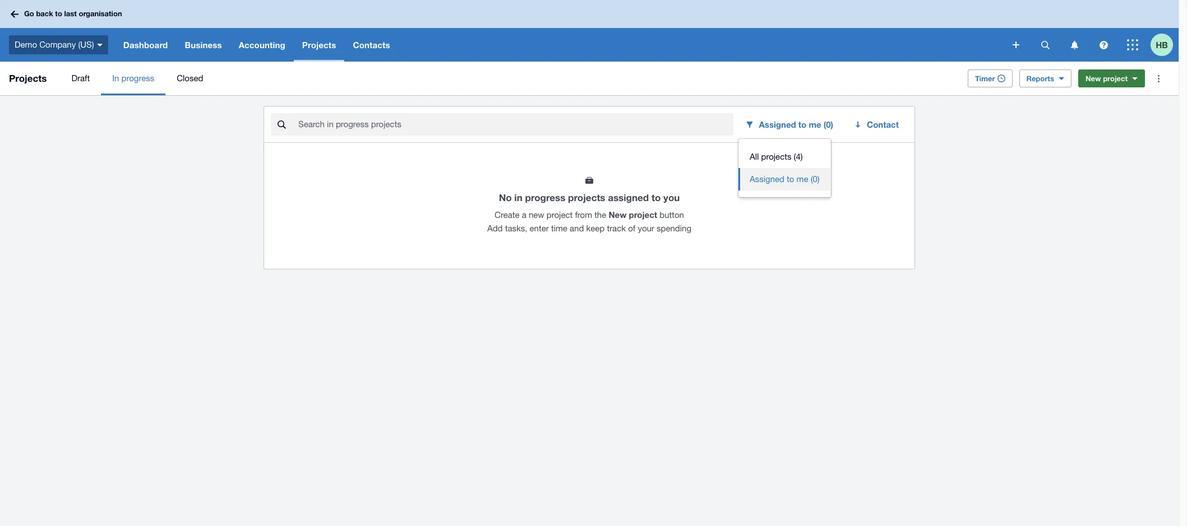 Task type: describe. For each thing, give the bounding box(es) containing it.
new inside popup button
[[1086, 74, 1101, 83]]

assigned for assigned to me (0) button
[[750, 174, 784, 184]]

demo company (us) button
[[0, 28, 115, 62]]

no in progress projects assigned to you
[[499, 192, 680, 204]]

company
[[39, 40, 76, 49]]

reports button
[[1019, 70, 1072, 87]]

in progress
[[112, 73, 154, 83]]

reports
[[1026, 74, 1054, 83]]

the
[[594, 210, 606, 220]]

demo
[[15, 40, 37, 49]]

you
[[663, 192, 680, 204]]

projects button
[[294, 28, 345, 62]]

contacts
[[353, 40, 390, 50]]

list box containing all projects (4)
[[739, 139, 831, 197]]

closed link
[[166, 62, 214, 95]]

your
[[638, 224, 654, 233]]

create
[[495, 210, 520, 220]]

projects inside dropdown button
[[302, 40, 336, 50]]

all projects (4) button
[[739, 146, 831, 168]]

business button
[[176, 28, 230, 62]]

demo company (us)
[[15, 40, 94, 49]]

keep
[[586, 224, 605, 233]]

2 horizontal spatial svg image
[[1127, 39, 1138, 50]]

from
[[575, 210, 592, 220]]

in
[[514, 192, 523, 204]]

dashboard
[[123, 40, 168, 50]]

dashboard link
[[115, 28, 176, 62]]

new project
[[1086, 74, 1128, 83]]

create a new project from the new project button add tasks, enter time and keep track of your spending
[[487, 210, 691, 233]]

to inside assigned to me (0) popup button
[[798, 119, 807, 130]]

to left you
[[652, 192, 661, 204]]

draft link
[[60, 62, 101, 95]]

draft
[[71, 73, 90, 83]]

hb
[[1156, 40, 1168, 50]]

assigned to me (0) button
[[738, 113, 842, 136]]

progress inside the in progress link
[[121, 73, 154, 83]]

assigned to me (0) for assigned to me (0) popup button
[[759, 119, 833, 130]]

1 horizontal spatial project
[[629, 210, 657, 220]]

1 vertical spatial projects
[[9, 72, 47, 84]]

projects inside button
[[761, 152, 791, 161]]

me for assigned to me (0) popup button
[[809, 119, 821, 130]]

new
[[529, 210, 544, 220]]

more options image
[[1147, 67, 1170, 90]]

in progress link
[[101, 62, 166, 95]]

navigation inside banner
[[115, 28, 1005, 62]]

no
[[499, 192, 512, 204]]

closed
[[177, 73, 203, 83]]

business
[[185, 40, 222, 50]]

(0) for assigned to me (0) button
[[811, 174, 820, 184]]

banner containing hb
[[0, 0, 1179, 62]]

all projects (4)
[[750, 152, 803, 161]]

contact button
[[847, 113, 908, 136]]



Task type: vqa. For each thing, say whether or not it's contained in the screenshot.
the OWE related to YOU
no



Task type: locate. For each thing, give the bounding box(es) containing it.
in
[[112, 73, 119, 83]]

new right reports popup button
[[1086, 74, 1101, 83]]

1 vertical spatial me
[[797, 174, 808, 184]]

new inside create a new project from the new project button add tasks, enter time and keep track of your spending
[[609, 210, 627, 220]]

assigned inside popup button
[[759, 119, 796, 130]]

1 horizontal spatial projects
[[302, 40, 336, 50]]

progress right in
[[121, 73, 154, 83]]

group
[[739, 139, 831, 197]]

(0) left contact 'popup button'
[[824, 119, 833, 130]]

to
[[55, 9, 62, 18], [798, 119, 807, 130], [787, 174, 794, 184], [652, 192, 661, 204]]

button
[[660, 210, 684, 220]]

assigned to me (0) button
[[739, 168, 831, 191]]

svg image left the hb
[[1127, 39, 1138, 50]]

projects down the demo
[[9, 72, 47, 84]]

svg image
[[11, 10, 19, 18], [1041, 41, 1049, 49], [1071, 41, 1078, 49], [97, 44, 102, 46]]

1 horizontal spatial projects
[[761, 152, 791, 161]]

project left more options image at the right of the page
[[1103, 74, 1128, 83]]

go back to last organisation
[[24, 9, 122, 18]]

and
[[570, 224, 584, 233]]

hb button
[[1151, 28, 1179, 62]]

svg image up reports popup button
[[1013, 41, 1019, 48]]

(0) inside button
[[811, 174, 820, 184]]

0 vertical spatial progress
[[121, 73, 154, 83]]

1 horizontal spatial me
[[809, 119, 821, 130]]

0 vertical spatial (0)
[[824, 119, 833, 130]]

to up '(4)'
[[798, 119, 807, 130]]

a
[[522, 210, 526, 220]]

(4)
[[794, 152, 803, 161]]

svg image inside 'go back to last organisation' link
[[11, 10, 19, 18]]

(0) inside popup button
[[824, 119, 833, 130]]

0 vertical spatial new
[[1086, 74, 1101, 83]]

1 vertical spatial projects
[[568, 192, 605, 204]]

track
[[607, 224, 626, 233]]

organisation
[[79, 9, 122, 18]]

accounting button
[[230, 28, 294, 62]]

new up track
[[609, 210, 627, 220]]

0 vertical spatial projects
[[302, 40, 336, 50]]

of
[[628, 224, 635, 233]]

assigned
[[759, 119, 796, 130], [750, 174, 784, 184]]

1 vertical spatial assigned to me (0)
[[750, 174, 820, 184]]

group containing all projects (4)
[[739, 139, 831, 197]]

(0) down all projects (4) button
[[811, 174, 820, 184]]

1 vertical spatial assigned
[[750, 174, 784, 184]]

project
[[1103, 74, 1128, 83], [629, 210, 657, 220], [547, 210, 573, 220]]

assigned to me (0) up '(4)'
[[759, 119, 833, 130]]

navigation
[[115, 28, 1005, 62]]

to inside 'go back to last organisation' link
[[55, 9, 62, 18]]

me inside popup button
[[809, 119, 821, 130]]

new project button
[[1078, 70, 1145, 87]]

0 vertical spatial assigned
[[759, 119, 796, 130]]

me down '(4)'
[[797, 174, 808, 184]]

me
[[809, 119, 821, 130], [797, 174, 808, 184]]

navigation containing dashboard
[[115, 28, 1005, 62]]

add
[[487, 224, 503, 233]]

0 horizontal spatial svg image
[[1013, 41, 1019, 48]]

timer button
[[968, 70, 1012, 87]]

0 horizontal spatial me
[[797, 174, 808, 184]]

1 horizontal spatial (0)
[[824, 119, 833, 130]]

(0) for assigned to me (0) popup button
[[824, 119, 833, 130]]

1 horizontal spatial new
[[1086, 74, 1101, 83]]

spending
[[657, 224, 691, 233]]

0 horizontal spatial project
[[547, 210, 573, 220]]

projects
[[302, 40, 336, 50], [9, 72, 47, 84]]

project inside popup button
[[1103, 74, 1128, 83]]

me for assigned to me (0) button
[[797, 174, 808, 184]]

timer
[[975, 74, 995, 83]]

assigned for assigned to me (0) popup button
[[759, 119, 796, 130]]

(0)
[[824, 119, 833, 130], [811, 174, 820, 184]]

contacts button
[[345, 28, 399, 62]]

assigned to me (0) inside popup button
[[759, 119, 833, 130]]

projects left '(4)'
[[761, 152, 791, 161]]

assigned to me (0) inside button
[[750, 174, 820, 184]]

to inside assigned to me (0) button
[[787, 174, 794, 184]]

accounting
[[239, 40, 285, 50]]

assigned to me (0) for assigned to me (0) button
[[750, 174, 820, 184]]

0 vertical spatial me
[[809, 119, 821, 130]]

assigned inside button
[[750, 174, 784, 184]]

me inside button
[[797, 174, 808, 184]]

0 horizontal spatial projects
[[9, 72, 47, 84]]

projects
[[761, 152, 791, 161], [568, 192, 605, 204]]

last
[[64, 9, 77, 18]]

1 vertical spatial progress
[[525, 192, 565, 204]]

0 horizontal spatial projects
[[568, 192, 605, 204]]

1 vertical spatial new
[[609, 210, 627, 220]]

progress up new
[[525, 192, 565, 204]]

0 horizontal spatial progress
[[121, 73, 154, 83]]

list box
[[739, 139, 831, 197]]

assigned down all projects (4)
[[750, 174, 784, 184]]

back
[[36, 9, 53, 18]]

svg image up new project
[[1099, 41, 1108, 49]]

0 horizontal spatial (0)
[[811, 174, 820, 184]]

svg image inside demo company (us) popup button
[[97, 44, 102, 46]]

enter
[[530, 224, 549, 233]]

me up all projects (4) button
[[809, 119, 821, 130]]

(us)
[[78, 40, 94, 49]]

project up time
[[547, 210, 573, 220]]

to left last
[[55, 9, 62, 18]]

assigned to me (0)
[[759, 119, 833, 130], [750, 174, 820, 184]]

1 vertical spatial (0)
[[811, 174, 820, 184]]

1 horizontal spatial svg image
[[1099, 41, 1108, 49]]

assigned
[[608, 192, 649, 204]]

project up your
[[629, 210, 657, 220]]

1 horizontal spatial progress
[[525, 192, 565, 204]]

svg image
[[1127, 39, 1138, 50], [1099, 41, 1108, 49], [1013, 41, 1019, 48]]

new
[[1086, 74, 1101, 83], [609, 210, 627, 220]]

projects up from
[[568, 192, 605, 204]]

assigned to me (0) down all projects (4) button
[[750, 174, 820, 184]]

to down all projects (4) button
[[787, 174, 794, 184]]

Search in progress projects search field
[[297, 114, 733, 135]]

progress
[[121, 73, 154, 83], [525, 192, 565, 204]]

0 vertical spatial projects
[[761, 152, 791, 161]]

tasks,
[[505, 224, 527, 233]]

0 horizontal spatial new
[[609, 210, 627, 220]]

all
[[750, 152, 759, 161]]

time
[[551, 224, 567, 233]]

go back to last organisation link
[[7, 4, 129, 24]]

2 horizontal spatial project
[[1103, 74, 1128, 83]]

projects left contacts popup button
[[302, 40, 336, 50]]

banner
[[0, 0, 1179, 62]]

contact
[[867, 119, 899, 130]]

assigned up all projects (4)
[[759, 119, 796, 130]]

go
[[24, 9, 34, 18]]

0 vertical spatial assigned to me (0)
[[759, 119, 833, 130]]



